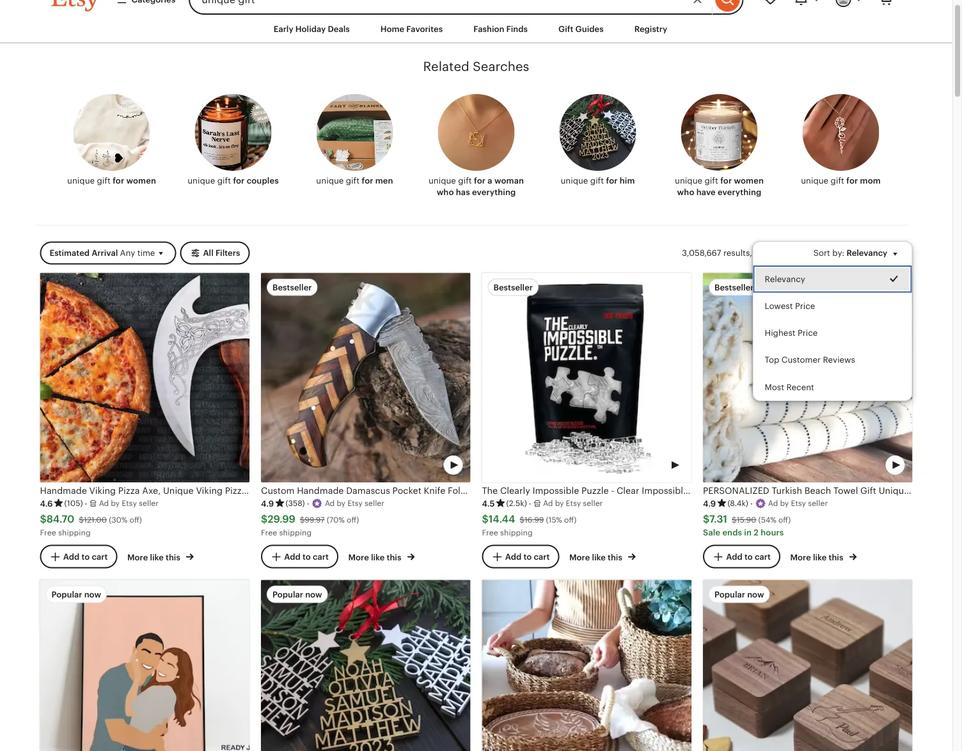 Task type: locate. For each thing, give the bounding box(es) containing it.
1 popular now link from the left
[[40, 580, 250, 751]]

unique gift for mom
[[801, 176, 881, 185]]

1 product video element from the left
[[261, 273, 471, 482]]

1 4.9 from the left
[[261, 499, 274, 509]]

more like this for 14.44
[[570, 552, 625, 562]]

1 bestseller from the left
[[273, 282, 312, 292]]

add down $ 14.44 $ 16.99 (15% off) free shipping
[[505, 552, 522, 562]]

a up (15%
[[543, 499, 549, 508]]

2 a d b y etsy seller from the left
[[325, 499, 385, 508]]

a
[[488, 176, 493, 185], [99, 499, 104, 508], [325, 499, 330, 508], [543, 499, 549, 508], [768, 499, 774, 508]]

unique for for mom
[[801, 176, 829, 185]]

d
[[104, 499, 109, 508], [330, 499, 335, 508], [548, 499, 553, 508], [773, 499, 778, 508]]

b up 'hours'
[[780, 499, 785, 508]]

add to cart for 7.31
[[726, 552, 771, 562]]

4 d from the left
[[773, 499, 778, 508]]

most recent
[[765, 382, 815, 392]]

· for 14.44
[[529, 499, 532, 509]]

4.9 up 7.31
[[703, 499, 716, 509]]

2 y from the left
[[341, 499, 346, 508]]

6 for from the left
[[721, 176, 732, 185]]

women
[[126, 176, 156, 185], [734, 176, 764, 185]]

product video element for 7.31
[[703, 273, 913, 482]]

product video element
[[261, 273, 471, 482], [482, 273, 692, 482], [703, 273, 913, 482]]

gift for for mom
[[831, 176, 845, 185]]

like
[[150, 552, 164, 562], [371, 552, 385, 562], [592, 552, 606, 562], [813, 552, 827, 562]]

1 free from the left
[[40, 528, 56, 537]]

1 cart from the left
[[92, 552, 108, 562]]

1 more like this from the left
[[127, 552, 182, 562]]

add to cart down $ 29.99 $ 99.97 (70% off) free shipping
[[284, 552, 329, 562]]

2 bestseller from the left
[[494, 282, 533, 292]]

2 add from the left
[[284, 552, 301, 562]]

all
[[203, 248, 214, 258]]

5 unique from the left
[[561, 176, 588, 185]]

add to cart down $ 14.44 $ 16.99 (15% off) free shipping
[[505, 552, 550, 562]]

1 etsy from the left
[[122, 499, 137, 508]]

1 horizontal spatial everything
[[718, 187, 762, 197]]

84.70
[[47, 514, 74, 525]]

d for 29.99
[[330, 499, 335, 508]]

6 unique from the left
[[675, 176, 703, 185]]

(54%
[[759, 515, 777, 524]]

shipping down 84.70
[[58, 528, 91, 537]]

off) right "(30%"
[[130, 515, 142, 524]]

2 add to cart button from the left
[[261, 545, 338, 569]]

free down the 29.99
[[261, 528, 277, 537]]

home favorites link
[[371, 17, 453, 40]]

a left woman on the right of page
[[488, 176, 493, 185]]

4 for from the left
[[474, 176, 486, 185]]

4 · from the left
[[751, 499, 753, 509]]

d up (15%
[[548, 499, 553, 508]]

2 horizontal spatial popular now
[[715, 590, 764, 599]]

a d b y etsy seller up (15%
[[543, 499, 603, 508]]

y up (70%
[[341, 499, 346, 508]]

relevancy link
[[753, 266, 912, 293]]

0 vertical spatial relevancy
[[847, 248, 888, 258]]

a d b y etsy seller for 7.31
[[768, 499, 828, 508]]

off) inside $ 29.99 $ 99.97 (70% off) free shipping
[[347, 515, 359, 524]]

4 more like this link from the left
[[791, 550, 857, 563]]

1 everything from the left
[[472, 187, 516, 197]]

0 vertical spatial price
[[795, 301, 815, 311]]

2 b from the left
[[337, 499, 342, 508]]

· for 29.99
[[307, 499, 309, 509]]

like for 29.99
[[371, 552, 385, 562]]

2 unique from the left
[[188, 176, 215, 185]]

3 b from the left
[[555, 499, 560, 508]]

1 popular from the left
[[52, 590, 82, 599]]

everything inside for a woman who has everything
[[472, 187, 516, 197]]

4 y from the left
[[785, 499, 789, 508]]

$ up ends
[[732, 515, 737, 524]]

0 horizontal spatial shipping
[[58, 528, 91, 537]]

(358)
[[286, 499, 305, 508]]

d for 84.70
[[104, 499, 109, 508]]

estimated arrival any time
[[50, 248, 155, 258]]

price up 'top customer reviews'
[[798, 328, 818, 338]]

· right (2.5k)
[[529, 499, 532, 509]]

4 more from the left
[[791, 552, 811, 562]]

to down $ 14.44 $ 16.99 (15% off) free shipping
[[524, 552, 532, 562]]

2 off) from the left
[[347, 515, 359, 524]]

None search field
[[189, 0, 744, 15]]

results,
[[724, 248, 753, 258]]

popular now for faceless portrait, custom illustration, personalised photo, photo illustration, personalised portrait, boyfriend gift, girlfriend gift
[[52, 590, 101, 599]]

0 horizontal spatial relevancy
[[765, 274, 806, 284]]

add to cart down "$ 84.70 $ 121.00 (30% off) free shipping"
[[63, 552, 108, 562]]

1 more from the left
[[127, 552, 148, 562]]

1 seller from the left
[[139, 499, 159, 508]]

1 horizontal spatial unique gift
[[675, 176, 721, 185]]

in
[[744, 527, 752, 537]]

3 add to cart from the left
[[505, 552, 550, 562]]

off) right (54%
[[779, 515, 791, 524]]

a d b y etsy seller up (70%
[[325, 499, 385, 508]]

more for 14.44
[[570, 552, 590, 562]]

more like this for 84.70
[[127, 552, 182, 562]]

4.9
[[261, 499, 274, 509], [703, 499, 716, 509]]

more like this link for 29.99
[[348, 550, 415, 563]]

for women who have everything
[[677, 176, 764, 197]]

1 women from the left
[[126, 176, 156, 185]]

·
[[85, 499, 87, 509], [307, 499, 309, 509], [529, 499, 532, 509], [751, 499, 753, 509]]

shipping inside $ 14.44 $ 16.99 (15% off) free shipping
[[500, 528, 533, 537]]

relevancy down the "ads"
[[765, 274, 806, 284]]

4 like from the left
[[813, 552, 827, 562]]

d up (54%
[[773, 499, 778, 508]]

2 everything from the left
[[718, 187, 762, 197]]

unique for for women
[[67, 176, 95, 185]]

1 this from the left
[[166, 552, 180, 562]]

1 off) from the left
[[130, 515, 142, 524]]

faceless portrait, custom illustration, personalised photo, photo illustration, personalised portrait, boyfriend gift, girlfriend gift image
[[40, 580, 250, 751]]

5 for from the left
[[606, 176, 618, 185]]

(2.5k)
[[507, 499, 527, 508]]

cart for 7.31
[[755, 552, 771, 562]]

shipping
[[58, 528, 91, 537], [279, 528, 312, 537], [500, 528, 533, 537]]

this for 14.44
[[608, 552, 623, 562]]

time
[[137, 248, 155, 258]]

1 vertical spatial relevancy
[[765, 274, 806, 284]]

gift
[[97, 176, 111, 185], [217, 176, 231, 185], [346, 176, 360, 185], [458, 176, 472, 185], [591, 176, 604, 185], [705, 176, 718, 185], [831, 176, 845, 185]]

a up (54%
[[768, 499, 774, 508]]

1 horizontal spatial product video element
[[482, 273, 692, 482]]

add to cart button down $ 14.44 $ 16.99 (15% off) free shipping
[[482, 545, 559, 569]]

banner
[[28, 0, 924, 15]]

fashion finds link
[[464, 17, 538, 40]]

a up (70%
[[325, 499, 330, 508]]

add down ends
[[726, 552, 743, 562]]

ends
[[723, 527, 742, 537]]

1 shipping from the left
[[58, 528, 91, 537]]

gift for for him
[[591, 176, 604, 185]]

cart for 84.70
[[92, 552, 108, 562]]

0 horizontal spatial popular now link
[[40, 580, 250, 751]]

to for 29.99
[[303, 552, 311, 562]]

guides
[[576, 24, 604, 34]]

b up "(30%"
[[111, 499, 116, 508]]

more like this link for 84.70
[[127, 550, 194, 563]]

1 horizontal spatial now
[[305, 590, 322, 599]]

more like this link
[[127, 550, 194, 563], [348, 550, 415, 563], [570, 550, 636, 563], [791, 550, 857, 563]]

4 etsy from the left
[[791, 499, 806, 508]]

2 more from the left
[[348, 552, 369, 562]]

3 · from the left
[[529, 499, 532, 509]]

deals
[[328, 24, 350, 34]]

$ down (2.5k)
[[520, 515, 525, 524]]

y for 29.99
[[341, 499, 346, 508]]

add to cart button down "$ 84.70 $ 121.00 (30% off) free shipping"
[[40, 545, 117, 569]]

lowest
[[765, 301, 793, 311]]

2 free from the left
[[261, 528, 277, 537]]

early holiday deals link
[[264, 17, 359, 40]]

woman
[[495, 176, 524, 185]]

who
[[437, 187, 454, 197], [677, 187, 695, 197]]

3 more like this from the left
[[570, 552, 625, 562]]

a for 14.44
[[543, 499, 549, 508]]

0 horizontal spatial free
[[40, 528, 56, 537]]

off) inside the $ 7.31 $ 15.90 (54% off) sale ends in 2 hours
[[779, 515, 791, 524]]

filters
[[216, 248, 240, 258]]

7 unique from the left
[[801, 176, 829, 185]]

price
[[795, 301, 815, 311], [798, 328, 818, 338]]

lowest price
[[765, 301, 815, 311]]

Search for anything text field
[[189, 0, 713, 15]]

price right lowest
[[795, 301, 815, 311]]

home
[[381, 24, 404, 34]]

2 etsy from the left
[[348, 499, 363, 508]]

like for 84.70
[[150, 552, 164, 562]]

4 a d b y etsy seller from the left
[[768, 499, 828, 508]]

3 off) from the left
[[564, 515, 577, 524]]

more down the $ 7.31 $ 15.90 (54% off) sale ends in 2 hours
[[791, 552, 811, 562]]

most recent link
[[753, 374, 912, 401]]

for
[[113, 176, 124, 185], [233, 176, 245, 185], [362, 176, 373, 185], [474, 176, 486, 185], [606, 176, 618, 185], [721, 176, 732, 185], [847, 176, 858, 185]]

add for 14.44
[[505, 552, 522, 562]]

more down "(30%"
[[127, 552, 148, 562]]

2 popular now from the left
[[273, 590, 322, 599]]

fashion
[[474, 24, 505, 34]]

for for unique gift for mom
[[847, 176, 858, 185]]

2 seller from the left
[[365, 499, 385, 508]]

1 horizontal spatial popular
[[273, 590, 303, 599]]

b up (15%
[[555, 499, 560, 508]]

to down "$ 84.70 $ 121.00 (30% off) free shipping"
[[82, 552, 90, 562]]

a d b y etsy seller
[[99, 499, 159, 508], [325, 499, 385, 508], [543, 499, 603, 508], [768, 499, 828, 508]]

$ 7.31 $ 15.90 (54% off) sale ends in 2 hours
[[703, 514, 791, 537]]

price for highest price
[[798, 328, 818, 338]]

add to cart
[[63, 552, 108, 562], [284, 552, 329, 562], [505, 552, 550, 562], [726, 552, 771, 562]]

2 horizontal spatial shipping
[[500, 528, 533, 537]]

y up (15%
[[560, 499, 564, 508]]

shipping down the 29.99
[[279, 528, 312, 537]]

4 b from the left
[[780, 499, 785, 508]]

1 horizontal spatial bestseller
[[494, 282, 533, 292]]

for inside for a woman who has everything
[[474, 176, 486, 185]]

menu
[[753, 241, 913, 401]]

0 horizontal spatial popular now
[[52, 590, 101, 599]]

add down $ 29.99 $ 99.97 (70% off) free shipping
[[284, 552, 301, 562]]

3 add to cart button from the left
[[482, 545, 559, 569]]

highest price
[[765, 328, 818, 338]]

3 more from the left
[[570, 552, 590, 562]]

2 horizontal spatial now
[[748, 590, 764, 599]]

2 cart from the left
[[313, 552, 329, 562]]

1 now from the left
[[84, 590, 101, 599]]

4.9 for 29.99
[[261, 499, 274, 509]]

to down $ 29.99 $ 99.97 (70% off) free shipping
[[303, 552, 311, 562]]

3 cart from the left
[[534, 552, 550, 562]]

off) inside "$ 84.70 $ 121.00 (30% off) free shipping"
[[130, 515, 142, 524]]

add down "$ 84.70 $ 121.00 (30% off) free shipping"
[[63, 552, 80, 562]]

cart
[[92, 552, 108, 562], [313, 552, 329, 562], [534, 552, 550, 562], [755, 552, 771, 562]]

1 for from the left
[[113, 176, 124, 185]]

shipping inside "$ 84.70 $ 121.00 (30% off) free shipping"
[[58, 528, 91, 537]]

gift for for men
[[346, 176, 360, 185]]

· right the (8.4k)
[[751, 499, 753, 509]]

a d b y etsy seller up (54%
[[768, 499, 828, 508]]

1 horizontal spatial popular now link
[[261, 580, 471, 751]]

popular now for the custom wooden guitar picks box, personalized guitar pick box storage wood guitar pick organizer music gift for guitarist musician image
[[715, 590, 764, 599]]

1 horizontal spatial free
[[261, 528, 277, 537]]

2 more like this link from the left
[[348, 550, 415, 563]]

free down 84.70
[[40, 528, 56, 537]]

1 add to cart button from the left
[[40, 545, 117, 569]]

2 4.9 from the left
[[703, 499, 716, 509]]

3 etsy from the left
[[566, 499, 581, 508]]

off) for 14.44
[[564, 515, 577, 524]]

2 for from the left
[[233, 176, 245, 185]]

0 horizontal spatial now
[[84, 590, 101, 599]]

relevancy right by: on the top right
[[847, 248, 888, 258]]

handmade viking pizza axe, unique viking pizza cutter axe with leather sheath, ideal christmas gift for her image
[[40, 273, 250, 482]]

4 add from the left
[[726, 552, 743, 562]]

2 more like this from the left
[[348, 552, 403, 562]]

shipping for 29.99
[[279, 528, 312, 537]]

a up 121.00
[[99, 499, 104, 508]]

· right "(105)" in the bottom left of the page
[[85, 499, 87, 509]]

add to cart button
[[40, 545, 117, 569], [261, 545, 338, 569], [482, 545, 559, 569], [703, 545, 781, 569]]

3 like from the left
[[592, 552, 606, 562]]

shipping down 14.44
[[500, 528, 533, 537]]

b up (70%
[[337, 499, 342, 508]]

menu bar
[[28, 15, 924, 44]]

2 product video element from the left
[[482, 273, 692, 482]]

1 horizontal spatial women
[[734, 176, 764, 185]]

now for faceless portrait, custom illustration, personalised photo, photo illustration, personalised portrait, boyfriend gift, girlfriend gift
[[84, 590, 101, 599]]

y up "(30%"
[[116, 499, 120, 508]]

cart down $ 29.99 $ 99.97 (70% off) free shipping
[[313, 552, 329, 562]]

free down 14.44
[[482, 528, 498, 537]]

this for 7.31
[[829, 552, 844, 562]]

to
[[82, 552, 90, 562], [303, 552, 311, 562], [524, 552, 532, 562], [745, 552, 753, 562]]

1 vertical spatial price
[[798, 328, 818, 338]]

b
[[111, 499, 116, 508], [337, 499, 342, 508], [555, 499, 560, 508], [780, 499, 785, 508]]

more down $ 29.99 $ 99.97 (70% off) free shipping
[[348, 552, 369, 562]]

everything down woman on the right of page
[[472, 187, 516, 197]]

add to cart button down $ 29.99 $ 99.97 (70% off) free shipping
[[261, 545, 338, 569]]

d up (70%
[[330, 499, 335, 508]]

unique gift up "has"
[[429, 176, 474, 185]]

14.44
[[489, 514, 515, 525]]

(105)
[[64, 499, 83, 508]]

unique gift up have
[[675, 176, 721, 185]]

4 cart from the left
[[755, 552, 771, 562]]

4 unique from the left
[[429, 176, 456, 185]]

0 horizontal spatial bestseller
[[273, 282, 312, 292]]

who inside for a woman who has everything
[[437, 187, 454, 197]]

3 for from the left
[[362, 176, 373, 185]]

2 · from the left
[[307, 499, 309, 509]]

1 more like this link from the left
[[127, 550, 194, 563]]

product video element for 29.99
[[261, 273, 471, 482]]

unique for for him
[[561, 176, 588, 185]]

everything right have
[[718, 187, 762, 197]]

custom handmade damascus pocket knife folding knife rose & olive wood handle usa groomsmen gift personalized gift anniversary gift for him image
[[261, 273, 471, 482]]

related searches
[[423, 59, 529, 74]]

product video element for 14.44
[[482, 273, 692, 482]]

3 bestseller from the left
[[715, 282, 754, 292]]

7.31
[[710, 514, 728, 525]]

4.9 up the 29.99
[[261, 499, 274, 509]]

shipping inside $ 29.99 $ 99.97 (70% off) free shipping
[[279, 528, 312, 537]]

add for 7.31
[[726, 552, 743, 562]]

b for 7.31
[[780, 499, 785, 508]]

unique gift for who
[[429, 176, 474, 185]]

top customer reviews link
[[753, 347, 912, 374]]

1 horizontal spatial who
[[677, 187, 695, 197]]

gift for for women
[[97, 176, 111, 185]]

more down $ 14.44 $ 16.99 (15% off) free shipping
[[570, 552, 590, 562]]

1 add from the left
[[63, 552, 80, 562]]

$
[[40, 514, 47, 525], [261, 514, 268, 525], [482, 514, 489, 525], [703, 514, 710, 525], [79, 515, 84, 524], [300, 515, 305, 524], [520, 515, 525, 524], [732, 515, 737, 524]]

1 to from the left
[[82, 552, 90, 562]]

now
[[84, 590, 101, 599], [305, 590, 322, 599], [748, 590, 764, 599]]

3 now from the left
[[748, 590, 764, 599]]

1 a d b y etsy seller from the left
[[99, 499, 159, 508]]

$ left 99.97
[[261, 514, 268, 525]]

1 like from the left
[[150, 552, 164, 562]]

y up the $ 7.31 $ 15.90 (54% off) sale ends in 2 hours
[[785, 499, 789, 508]]

2 unique gift from the left
[[675, 176, 721, 185]]

d up 121.00
[[104, 499, 109, 508]]

cart down "$ 84.70 $ 121.00 (30% off) free shipping"
[[92, 552, 108, 562]]

2 gift from the left
[[217, 176, 231, 185]]

7 for from the left
[[847, 176, 858, 185]]

popular for the custom wooden guitar picks box, personalized guitar pick box storage wood guitar pick organizer music gift for guitarist musician image
[[715, 590, 746, 599]]

3 d from the left
[[548, 499, 553, 508]]

4 more like this from the left
[[791, 552, 846, 562]]

recent
[[787, 382, 815, 392]]

add to cart button down the in
[[703, 545, 781, 569]]

2 now from the left
[[305, 590, 322, 599]]

who left have
[[677, 187, 695, 197]]

sort by: relevancy
[[814, 248, 888, 258]]

to down the in
[[745, 552, 753, 562]]

off) right (15%
[[564, 515, 577, 524]]

0 horizontal spatial popular
[[52, 590, 82, 599]]

this for 29.99
[[387, 552, 401, 562]]

4 off) from the left
[[779, 515, 791, 524]]

1 unique from the left
[[67, 176, 95, 185]]

2 to from the left
[[303, 552, 311, 562]]

1 who from the left
[[437, 187, 454, 197]]

2 horizontal spatial bestseller
[[715, 282, 754, 292]]

0 horizontal spatial product video element
[[261, 273, 471, 482]]

a for 7.31
[[768, 499, 774, 508]]

add to cart button for 29.99
[[261, 545, 338, 569]]

0 horizontal spatial 4.9
[[261, 499, 274, 509]]

0 horizontal spatial unique gift
[[429, 176, 474, 185]]

add to cart down the in
[[726, 552, 771, 562]]

free inside "$ 84.70 $ 121.00 (30% off) free shipping"
[[40, 528, 56, 537]]

2 horizontal spatial product video element
[[703, 273, 913, 482]]

free inside $ 14.44 $ 16.99 (15% off) free shipping
[[482, 528, 498, 537]]

3 popular now from the left
[[715, 590, 764, 599]]

2 horizontal spatial popular now link
[[703, 580, 913, 751]]

1 horizontal spatial popular now
[[273, 590, 322, 599]]

free
[[40, 528, 56, 537], [261, 528, 277, 537], [482, 528, 498, 537]]

1 horizontal spatial 4.9
[[703, 499, 716, 509]]

cart down 2
[[755, 552, 771, 562]]

1 unique gift from the left
[[429, 176, 474, 185]]

y
[[116, 499, 120, 508], [341, 499, 346, 508], [560, 499, 564, 508], [785, 499, 789, 508]]

2 women from the left
[[734, 176, 764, 185]]

3 this from the left
[[608, 552, 623, 562]]

who left "has"
[[437, 187, 454, 197]]

1 d from the left
[[104, 499, 109, 508]]

1 gift from the left
[[97, 176, 111, 185]]

etsy for 84.70
[[122, 499, 137, 508]]

3 add from the left
[[505, 552, 522, 562]]

unique christmas gift ideas for holiday gifts thank you handmade gift basket for mom as a hostess gift bread warming tray image
[[482, 580, 692, 751]]

3 seller from the left
[[583, 499, 603, 508]]

free inside $ 29.99 $ 99.97 (70% off) free shipping
[[261, 528, 277, 537]]

off) for 84.70
[[130, 515, 142, 524]]

off) right (70%
[[347, 515, 359, 524]]

2 horizontal spatial popular
[[715, 590, 746, 599]]

have
[[697, 187, 716, 197]]

2 horizontal spatial free
[[482, 528, 498, 537]]

cart down $ 14.44 $ 16.99 (15% off) free shipping
[[534, 552, 550, 562]]

off)
[[130, 515, 142, 524], [347, 515, 359, 524], [564, 515, 577, 524], [779, 515, 791, 524]]

relevancy
[[847, 248, 888, 258], [765, 274, 806, 284]]

a inside for a woman who has everything
[[488, 176, 493, 185]]

2 d from the left
[[330, 499, 335, 508]]

price for lowest price
[[795, 301, 815, 311]]

3 y from the left
[[560, 499, 564, 508]]

1 horizontal spatial shipping
[[279, 528, 312, 537]]

family christmas ornament - personalized ornament with names - christmas tree ornament image
[[261, 580, 471, 751]]

sort
[[814, 248, 831, 258]]

relevancy inside menu
[[765, 274, 806, 284]]

free for 29.99
[[261, 528, 277, 537]]

a d b y etsy seller for 84.70
[[99, 499, 159, 508]]

0 horizontal spatial who
[[437, 187, 454, 197]]

unique
[[67, 176, 95, 185], [188, 176, 215, 185], [316, 176, 344, 185], [429, 176, 456, 185], [561, 176, 588, 185], [675, 176, 703, 185], [801, 176, 829, 185]]

2 shipping from the left
[[279, 528, 312, 537]]

0 horizontal spatial women
[[126, 176, 156, 185]]

2 like from the left
[[371, 552, 385, 562]]

menu containing relevancy
[[753, 241, 913, 401]]

off) inside $ 14.44 $ 16.99 (15% off) free shipping
[[564, 515, 577, 524]]

a d b y etsy seller up "(30%"
[[99, 499, 159, 508]]

0 horizontal spatial everything
[[472, 187, 516, 197]]

· right (358)
[[307, 499, 309, 509]]



Task type: vqa. For each thing, say whether or not it's contained in the screenshot.
Holder
no



Task type: describe. For each thing, give the bounding box(es) containing it.
to for 7.31
[[745, 552, 753, 562]]

add for 84.70
[[63, 552, 80, 562]]

$ 29.99 $ 99.97 (70% off) free shipping
[[261, 514, 359, 537]]

a d b y etsy seller for 29.99
[[325, 499, 385, 508]]

more like this for 7.31
[[791, 552, 846, 562]]

to for 84.70
[[82, 552, 90, 562]]

etsy for 7.31
[[791, 499, 806, 508]]

add to cart for 29.99
[[284, 552, 329, 562]]

$ down "4.6"
[[40, 514, 47, 525]]

· for 84.70
[[85, 499, 87, 509]]

finds
[[507, 24, 528, 34]]

top customer reviews
[[765, 355, 856, 365]]

16.99
[[525, 515, 544, 524]]

cart for 29.99
[[313, 552, 329, 562]]

$ down 4.5 at the bottom
[[482, 514, 489, 525]]

a for 29.99
[[325, 499, 330, 508]]

1 horizontal spatial relevancy
[[847, 248, 888, 258]]

early holiday deals
[[274, 24, 350, 34]]

more for 29.99
[[348, 552, 369, 562]]

a d b y etsy seller for 14.44
[[543, 499, 603, 508]]

has
[[456, 187, 470, 197]]

4.9 for 7.31
[[703, 499, 716, 509]]

menu bar containing early holiday deals
[[28, 15, 924, 44]]

estimated
[[50, 248, 90, 258]]

(70%
[[327, 515, 345, 524]]

gift
[[559, 24, 574, 34]]

15.90
[[737, 515, 757, 524]]

3,058,667 results, with ads
[[682, 248, 788, 258]]

customer
[[782, 355, 821, 365]]

him
[[620, 176, 635, 185]]

for a woman who has everything
[[437, 176, 524, 197]]

everything inside for women who have everything
[[718, 187, 762, 197]]

free for 84.70
[[40, 528, 56, 537]]

unique gift for men
[[316, 176, 393, 185]]

the clearly impossible puzzle - clear impossible jigsaw puzzle acrylic hard puzzles for adults christmas gifts puzzles funny unique puzzles image
[[482, 273, 692, 482]]

women inside for women who have everything
[[734, 176, 764, 185]]

reviews
[[823, 355, 856, 365]]

4.6
[[40, 499, 53, 509]]

highest
[[765, 328, 796, 338]]

add to cart for 14.44
[[505, 552, 550, 562]]

for inside for women who have everything
[[721, 176, 732, 185]]

a for 84.70
[[99, 499, 104, 508]]

popular now for the family christmas ornament - personalized ornament with names - christmas tree ornament image
[[273, 590, 322, 599]]

off) for 29.99
[[347, 515, 359, 524]]

(8.4k)
[[728, 499, 749, 508]]

who inside for women who have everything
[[677, 187, 695, 197]]

$ 84.70 $ 121.00 (30% off) free shipping
[[40, 514, 142, 537]]

sale
[[703, 527, 721, 537]]

add to cart for 84.70
[[63, 552, 108, 562]]

unique for for men
[[316, 176, 344, 185]]

like for 7.31
[[813, 552, 827, 562]]

6 gift from the left
[[705, 176, 718, 185]]

holiday
[[296, 24, 326, 34]]

cart for 14.44
[[534, 552, 550, 562]]

by:
[[833, 248, 845, 258]]

4 gift from the left
[[458, 176, 472, 185]]

for for unique gift for couples
[[233, 176, 245, 185]]

gift for for couples
[[217, 176, 231, 185]]

any
[[120, 248, 135, 258]]

registry
[[635, 24, 668, 34]]

shipping for 14.44
[[500, 528, 533, 537]]

favorites
[[406, 24, 443, 34]]

hours
[[761, 527, 784, 537]]

highest price link
[[753, 320, 912, 347]]

fashion finds
[[474, 24, 528, 34]]

early
[[274, 24, 294, 34]]

custom wooden guitar picks box, personalized guitar pick box storage wood guitar pick organizer music gift for guitarist musician image
[[703, 580, 913, 751]]

b for 14.44
[[555, 499, 560, 508]]

more for 84.70
[[127, 552, 148, 562]]

unique gift for him
[[561, 176, 635, 185]]

$ down (358)
[[300, 515, 305, 524]]

add to cart button for 14.44
[[482, 545, 559, 569]]

free for 14.44
[[482, 528, 498, 537]]

add to cart button for 7.31
[[703, 545, 781, 569]]

gift guides
[[559, 24, 604, 34]]

seller for 7.31
[[808, 499, 828, 508]]

29.99
[[268, 514, 295, 525]]

3,058,667
[[682, 248, 721, 258]]

y for 7.31
[[785, 499, 789, 508]]

unique gift for couples
[[188, 176, 279, 185]]

off) for 7.31
[[779, 515, 791, 524]]

etsy for 14.44
[[566, 499, 581, 508]]

d for 7.31
[[773, 499, 778, 508]]

$ up sale
[[703, 514, 710, 525]]

b for 29.99
[[337, 499, 342, 508]]

now for the family christmas ornament - personalized ornament with names - christmas tree ornament image
[[305, 590, 322, 599]]

d for 14.44
[[548, 499, 553, 508]]

for for unique gift for men
[[362, 176, 373, 185]]

couples
[[247, 176, 279, 185]]

to for 14.44
[[524, 552, 532, 562]]

this for 84.70
[[166, 552, 180, 562]]

lowest price link
[[753, 293, 912, 320]]

related
[[423, 59, 470, 74]]

top
[[765, 355, 780, 365]]

shipping for 84.70
[[58, 528, 91, 537]]

most
[[765, 382, 784, 392]]

mom
[[860, 176, 881, 185]]

$ down "(105)" in the bottom left of the page
[[79, 515, 84, 524]]

b for 84.70
[[111, 499, 116, 508]]

gift guides link
[[549, 17, 613, 40]]

2
[[754, 527, 759, 537]]

registry link
[[625, 17, 677, 40]]

for for unique gift for women
[[113, 176, 124, 185]]

more like this link for 7.31
[[791, 550, 857, 563]]

popular for the family christmas ornament - personalized ornament with names - christmas tree ornament image
[[273, 590, 303, 599]]

3 popular now link from the left
[[703, 580, 913, 751]]

personalized turkish beach towel gift unique, monogrammed gift for girls weekend trip,  gift for woman who have everything, christmas gifts image
[[703, 273, 913, 482]]

(15%
[[546, 515, 562, 524]]

all filters
[[203, 248, 240, 258]]

99.97
[[305, 515, 325, 524]]

ads
[[773, 248, 788, 258]]

home favorites
[[381, 24, 443, 34]]

popular for faceless portrait, custom illustration, personalised photo, photo illustration, personalised portrait, boyfriend gift, girlfriend gift
[[52, 590, 82, 599]]

add for 29.99
[[284, 552, 301, 562]]

more like this link for 14.44
[[570, 550, 636, 563]]

with
[[754, 248, 771, 258]]

unique gift for women
[[67, 176, 156, 185]]

more like this for 29.99
[[348, 552, 403, 562]]

unique gift for have
[[675, 176, 721, 185]]

like for 14.44
[[592, 552, 606, 562]]

seller for 29.99
[[365, 499, 385, 508]]

· for 7.31
[[751, 499, 753, 509]]

y for 14.44
[[560, 499, 564, 508]]

arrival
[[92, 248, 118, 258]]

now for the custom wooden guitar picks box, personalized guitar pick box storage wood guitar pick organizer music gift for guitarist musician image
[[748, 590, 764, 599]]

bestseller for 29.99
[[273, 282, 312, 292]]

4.5
[[482, 499, 495, 509]]

y for 84.70
[[116, 499, 120, 508]]

2 popular now link from the left
[[261, 580, 471, 751]]

all filters button
[[180, 242, 250, 265]]

(30%
[[109, 515, 128, 524]]

bestseller for 7.31
[[715, 282, 754, 292]]

$ 14.44 $ 16.99 (15% off) free shipping
[[482, 514, 577, 537]]

add to cart button for 84.70
[[40, 545, 117, 569]]

seller for 84.70
[[139, 499, 159, 508]]

for for unique gift for him
[[606, 176, 618, 185]]

men
[[375, 176, 393, 185]]

searches
[[473, 59, 529, 74]]

bestseller for 14.44
[[494, 282, 533, 292]]

etsy for 29.99
[[348, 499, 363, 508]]

121.00
[[84, 515, 107, 524]]



